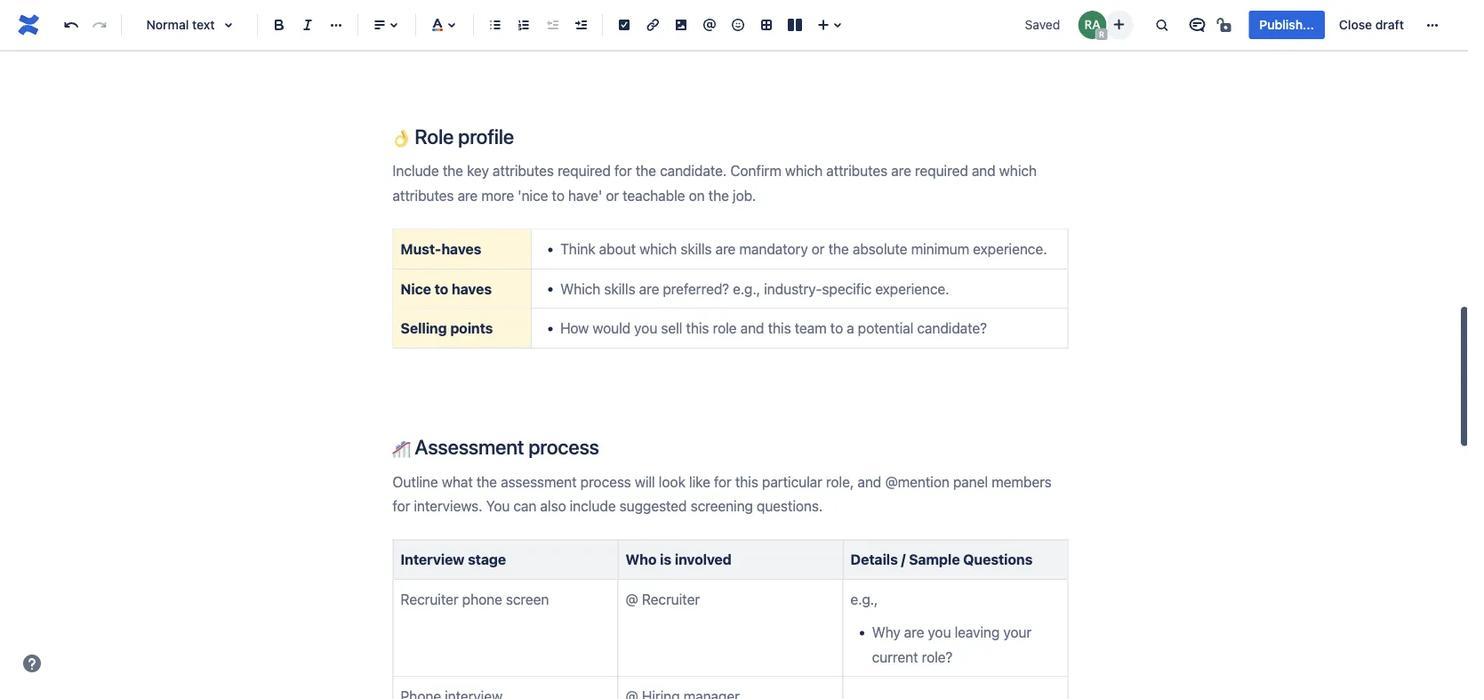 Task type: locate. For each thing, give the bounding box(es) containing it.
normal text
[[146, 17, 215, 32]]

close draft button
[[1329, 11, 1416, 39]]

add image, video, or file image
[[671, 14, 692, 36]]

details / sample questions
[[851, 551, 1033, 568]]

points
[[450, 320, 493, 337]]

comment icon image
[[1187, 14, 1209, 36]]

indent tab image
[[570, 14, 592, 36]]

confluence image
[[14, 11, 43, 39], [14, 11, 43, 39]]

italic ⌘i image
[[297, 14, 319, 36]]

must-haves
[[401, 241, 482, 258]]

profile
[[458, 124, 514, 148]]

:ok_hand: image
[[393, 129, 411, 147]]

redo ⌘⇧z image
[[89, 14, 110, 36]]

0 vertical spatial haves
[[442, 241, 482, 258]]

more image
[[1423, 14, 1444, 36]]

to
[[435, 280, 449, 297]]

details
[[851, 551, 898, 568]]

haves right to
[[452, 280, 492, 297]]

undo ⌘z image
[[61, 14, 82, 36]]

invite to edit image
[[1109, 14, 1130, 35]]

align left image
[[369, 14, 391, 36]]

who
[[626, 551, 657, 568]]

no restrictions image
[[1216, 14, 1237, 36]]

assessment
[[415, 435, 524, 459]]

selling
[[401, 320, 447, 337]]

sample
[[909, 551, 960, 568]]

haves up nice to haves
[[442, 241, 482, 258]]

interview
[[401, 551, 465, 568]]

haves
[[442, 241, 482, 258], [452, 280, 492, 297]]

saved
[[1026, 17, 1061, 32]]

draft
[[1376, 17, 1405, 32]]

nice to haves
[[401, 280, 492, 297]]

bold ⌘b image
[[269, 14, 290, 36]]

publish...
[[1260, 17, 1315, 32]]

link image
[[642, 14, 664, 36]]

outdent ⇧tab image
[[542, 14, 563, 36]]

help image
[[21, 653, 43, 674]]

role profile
[[411, 124, 514, 148]]

process
[[529, 435, 599, 459]]

action item image
[[614, 14, 635, 36]]

selling points
[[401, 320, 493, 337]]



Task type: describe. For each thing, give the bounding box(es) containing it.
close draft
[[1340, 17, 1405, 32]]

normal
[[146, 17, 189, 32]]

:roller_coaster: image
[[393, 440, 411, 458]]

questions
[[964, 551, 1033, 568]]

nice
[[401, 280, 431, 297]]

1 vertical spatial haves
[[452, 280, 492, 297]]

ruby anderson image
[[1079, 11, 1107, 39]]

find and replace image
[[1152, 14, 1173, 36]]

layouts image
[[785, 14, 806, 36]]

role
[[415, 124, 454, 148]]

text
[[192, 17, 215, 32]]

/
[[902, 551, 906, 568]]

stage
[[468, 551, 506, 568]]

normal text button
[[129, 5, 250, 44]]

more formatting image
[[326, 14, 347, 36]]

close
[[1340, 17, 1373, 32]]

assessment process
[[411, 435, 599, 459]]

is
[[660, 551, 672, 568]]

:roller_coaster: image
[[393, 440, 411, 458]]

bullet list ⌘⇧8 image
[[485, 14, 506, 36]]

emoji image
[[728, 14, 749, 36]]

interview stage
[[401, 551, 506, 568]]

table image
[[756, 14, 778, 36]]

involved
[[675, 551, 732, 568]]

must-
[[401, 241, 442, 258]]

who is involved
[[626, 551, 732, 568]]

publish... button
[[1250, 11, 1326, 39]]

:ok_hand: image
[[393, 129, 411, 147]]

mention image
[[699, 14, 721, 36]]

numbered list ⌘⇧7 image
[[513, 14, 535, 36]]



Task type: vqa. For each thing, say whether or not it's contained in the screenshot.
"this" within the 4 Ls Retrospective Use this framework to reflect back on your team?s work and use what youve learned to improve.
no



